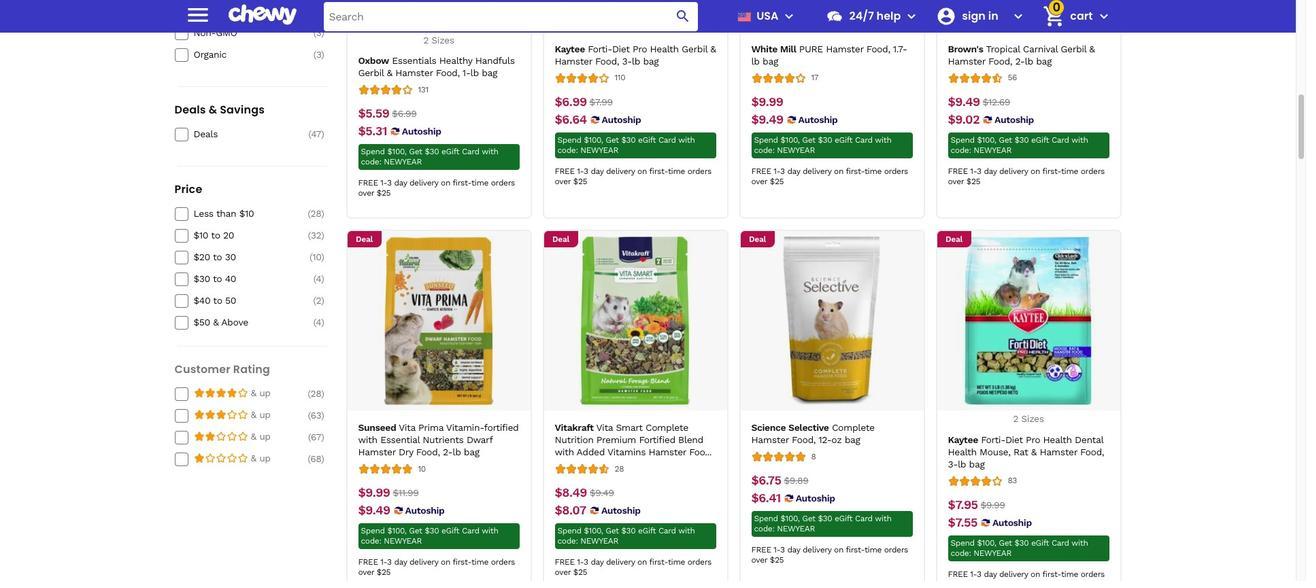 Task type: vqa. For each thing, say whether or not it's contained in the screenshot.
Deals (
yes



Task type: locate. For each thing, give the bounding box(es) containing it.
health inside forti-diet pro health gerbil & hamster food, 3-lb bag
[[650, 43, 679, 54]]

( 4 ) for $50 & above
[[313, 317, 324, 328]]

1 ( 3 ) from the top
[[313, 27, 324, 38]]

1 horizontal spatial diet
[[1005, 434, 1023, 445]]

egift for pure hamster food, 1.7- lb bag
[[835, 135, 853, 145]]

diet up rat
[[1005, 434, 1023, 445]]

2 down ( 10 )
[[316, 295, 321, 306]]

on for forti-diet pro health gerbil & hamster food, 3-lb bag
[[637, 166, 647, 176]]

$5.59 $6.99
[[358, 106, 417, 120]]

$8.07
[[555, 503, 586, 518]]

over for pure hamster food, 1.7- lb bag
[[751, 177, 767, 186]]

delivery for forti-diet pro health gerbil & hamster food, 3-lb bag
[[606, 166, 635, 176]]

0 vertical spatial 2-
[[1015, 55, 1025, 66]]

gerbil inside "tropical carnival gerbil & hamster food, 2-lb bag"
[[1061, 43, 1086, 54]]

12 ) from the top
[[321, 410, 324, 421]]

autoship down 17
[[798, 114, 838, 125]]

oz
[[832, 435, 842, 446]]

2 vertical spatial $9.49 text field
[[358, 503, 390, 518]]

usa button
[[732, 0, 798, 33]]

1 vertical spatial pro
[[1026, 434, 1040, 445]]

first- for pure hamster food, 1.7- lb bag
[[846, 166, 865, 176]]

autoship down $9.49 text box
[[601, 505, 641, 516]]

forti- inside forti-diet pro health gerbil & hamster food, 3-lb bag
[[588, 43, 612, 54]]

hamster inside forti-diet pro health gerbil & hamster food, 3-lb bag
[[555, 55, 592, 66]]

( for $50 & above
[[313, 317, 316, 328]]

2 horizontal spatial gerbil
[[1061, 43, 1086, 54]]

code:
[[557, 145, 578, 155], [754, 145, 775, 155], [951, 145, 971, 155], [361, 157, 381, 167], [754, 525, 775, 534], [361, 537, 381, 546], [557, 537, 578, 546], [951, 549, 971, 558]]

hamster inside vita smart complete nutrition premium fortified blend with added vitamins hamster foo...
[[649, 447, 686, 458]]

vita for $9.99
[[399, 422, 415, 433]]

pro for lb
[[633, 43, 647, 54]]

$100, for vita prima vitamin-fortified with essential nutrients dwarf hamster dry food, 2-lb bag
[[387, 527, 407, 536]]

( 3 ) for organic
[[313, 49, 324, 60]]

0 vertical spatial diet
[[612, 43, 630, 54]]

1 vertical spatial 2 sizes
[[1013, 414, 1044, 425]]

vita for $8.49
[[596, 422, 613, 433]]

0 vertical spatial 28
[[311, 208, 321, 219]]

deals link
[[194, 128, 290, 140]]

0 horizontal spatial 2-
[[443, 447, 453, 458]]

mouse,
[[980, 447, 1011, 458]]

0 vertical spatial pro
[[633, 43, 647, 54]]

food,
[[867, 43, 890, 54], [595, 55, 619, 66], [989, 55, 1012, 66], [436, 67, 460, 78], [792, 435, 816, 446], [1080, 447, 1104, 458], [416, 447, 440, 458]]

$9.99 right $7.95 text box
[[981, 500, 1005, 511]]

3 & up from the top
[[251, 431, 271, 442]]

2 horizontal spatial health
[[1043, 434, 1072, 445]]

$6.99 text field up $6.64
[[555, 94, 587, 109]]

filled star image
[[194, 388, 204, 399], [215, 388, 226, 399], [215, 410, 226, 421], [226, 431, 237, 442], [194, 453, 204, 464], [204, 453, 215, 464], [237, 453, 248, 464]]

28
[[311, 208, 321, 219], [311, 389, 321, 399], [615, 464, 624, 474]]

$10 to 20
[[194, 230, 234, 241]]

forti- inside forti-diet pro health dental health mouse, rat & hamster food, 3-lb bag
[[981, 434, 1005, 445]]

autoship down $5.59 $6.99
[[402, 126, 441, 137]]

to left 50
[[213, 295, 222, 306]]

spend $100, get $30 egift card with code: newyear down $7.99 text box at the top
[[557, 135, 695, 155]]

4 up from the top
[[259, 453, 271, 464]]

1- for forti-diet pro health gerbil & hamster food, 3-lb bag
[[577, 166, 584, 176]]

sizes
[[432, 34, 454, 45], [1021, 414, 1044, 425]]

( 4 ) up ( 2 )
[[313, 274, 324, 284]]

1 vertical spatial 28
[[311, 389, 321, 399]]

0 horizontal spatial 10
[[312, 252, 321, 263]]

$9.99 inside $7.95 $9.99
[[981, 500, 1005, 511]]

1 vertical spatial ( 28 )
[[308, 389, 324, 399]]

kaytee forti-diet pro health dental health mouse, rat & hamster food, 3-lb bag image
[[944, 237, 1113, 405]]

free for vita smart complete nutrition premium fortified blend with added vitamins hamster foo...
[[555, 558, 575, 567]]

$25 for vita smart complete nutrition premium fortified blend with added vitamins hamster foo...
[[573, 568, 587, 578]]

0 horizontal spatial vita
[[399, 422, 415, 433]]

7 ) from the top
[[321, 252, 324, 263]]

1 vertical spatial forti-
[[981, 434, 1005, 445]]

1 ( 4 ) from the top
[[313, 274, 324, 284]]

$11.99
[[393, 488, 419, 499]]

1 horizontal spatial kaytee
[[948, 434, 978, 445]]

health left dental
[[1043, 434, 1072, 445]]

) for $10 to 20
[[321, 230, 324, 241]]

on for pure hamster food, 1.7- lb bag
[[834, 166, 844, 176]]

2 ( 28 ) from the top
[[308, 389, 324, 399]]

0 vertical spatial ( 3 )
[[313, 27, 324, 38]]

1 up from the top
[[259, 388, 271, 399]]

pro
[[633, 43, 647, 54], [1026, 434, 1040, 445]]

gerbil inside the essentials healthy handfuls gerbil & hamster food, 1-lb bag
[[358, 67, 384, 78]]

$25 for vita prima vitamin-fortified with essential nutrients dwarf hamster dry food, 2-lb bag
[[377, 568, 391, 578]]

1 horizontal spatial $9.49 text field
[[751, 112, 783, 127]]

diet up 110
[[612, 43, 630, 54]]

sign
[[962, 8, 986, 24]]

time for forti-diet pro health gerbil & hamster food, 3-lb bag
[[668, 166, 685, 176]]

2 ( 3 ) from the top
[[313, 49, 324, 60]]

1 horizontal spatial 2 sizes
[[1013, 414, 1044, 425]]

spend $100, get $30 egift card with code: newyear down $11.99 text box
[[361, 527, 498, 546]]

2 up from the top
[[259, 410, 271, 421]]

24/7
[[849, 8, 874, 24]]

( for $40 to 50
[[313, 295, 316, 306]]

1 vertical spatial diet
[[1005, 434, 1023, 445]]

4
[[316, 274, 321, 284], [316, 317, 321, 328]]

1 horizontal spatial 2-
[[1015, 55, 1025, 66]]

2 vertical spatial health
[[948, 447, 977, 458]]

food, inside forti-diet pro health gerbil & hamster food, 3-lb bag
[[595, 55, 619, 66]]

0 horizontal spatial diet
[[612, 43, 630, 54]]

$9.99 text field left $11.99 text box
[[358, 486, 390, 501]]

$100, for forti-diet pro health gerbil & hamster food, 3-lb bag
[[584, 135, 603, 145]]

28 down vitamins
[[615, 464, 624, 474]]

$9.49 text field
[[590, 486, 614, 501]]

code: for complete hamster food, 12-oz bag
[[754, 525, 775, 534]]

free
[[555, 166, 575, 176], [751, 166, 771, 176], [948, 166, 968, 176], [358, 178, 378, 188], [751, 546, 771, 555], [358, 558, 378, 567], [555, 558, 575, 567], [948, 570, 968, 579]]

get down 17
[[802, 135, 816, 145]]

$9.89 text field
[[784, 474, 809, 488]]

free for tropical carnival gerbil & hamster food, 2-lb bag
[[948, 166, 968, 176]]

1.7-
[[893, 43, 907, 54]]

get
[[606, 135, 619, 145], [802, 135, 816, 145], [999, 135, 1012, 145], [409, 147, 422, 156], [802, 514, 816, 524], [409, 527, 422, 536], [606, 527, 619, 536], [999, 538, 1012, 548]]

hamster down brown's
[[948, 55, 986, 66]]

chewy home image
[[228, 0, 296, 30]]

2
[[423, 34, 429, 45], [316, 295, 321, 306], [1013, 414, 1018, 425]]

1 horizontal spatial $9.99
[[751, 94, 783, 109]]

delivery
[[606, 166, 635, 176], [803, 166, 832, 176], [999, 166, 1028, 176], [410, 178, 438, 188], [803, 546, 832, 555], [410, 558, 438, 567], [606, 558, 635, 567], [999, 570, 1028, 579]]

time for complete hamster food, 12-oz bag
[[865, 546, 882, 555]]

3 deal from the left
[[749, 234, 766, 244]]

0 vertical spatial 2 sizes
[[423, 34, 454, 45]]

1 vertical spatial 4
[[316, 317, 321, 328]]

0 vertical spatial $9.49 text field
[[948, 94, 980, 109]]

2 horizontal spatial $9.49 text field
[[948, 94, 980, 109]]

lb inside vita prima vitamin-fortified with essential nutrients dwarf hamster dry food, 2-lb bag
[[453, 447, 461, 458]]

1 vertical spatial deals
[[194, 129, 218, 140]]

$9.99 left $11.99
[[358, 486, 390, 500]]

4 down ( 2 )
[[316, 317, 321, 328]]

autoship down $7.99 text box at the top
[[602, 114, 641, 125]]

83
[[1008, 476, 1017, 486]]

hamster down the fortified
[[649, 447, 686, 458]]

9 ) from the top
[[321, 295, 324, 306]]

to left 20
[[211, 230, 220, 241]]

0 vertical spatial 4
[[316, 274, 321, 284]]

kaytee up $6.99 $7.99
[[555, 43, 585, 54]]

spend
[[557, 135, 581, 145], [754, 135, 778, 145], [951, 135, 975, 145], [361, 147, 385, 156], [754, 514, 778, 524], [361, 527, 385, 536], [557, 527, 581, 536], [951, 538, 975, 548]]

on
[[637, 166, 647, 176], [834, 166, 844, 176], [1031, 166, 1040, 176], [441, 178, 450, 188], [834, 546, 844, 555], [441, 558, 450, 567], [637, 558, 647, 567], [1031, 570, 1040, 579]]

complete
[[646, 422, 688, 433], [832, 422, 875, 433]]

vita inside vita prima vitamin-fortified with essential nutrients dwarf hamster dry food, 2-lb bag
[[399, 422, 415, 433]]

1 vertical spatial ( 4 )
[[313, 317, 324, 328]]

menu image
[[781, 8, 798, 24]]

vitamins
[[607, 447, 646, 458]]

40
[[225, 274, 236, 284]]

0 horizontal spatial $6.99
[[392, 108, 417, 119]]

autoship down $9.89 text field
[[796, 493, 835, 504]]

1 vertical spatial 2-
[[443, 447, 453, 458]]

spend $100, get $30 egift card with code: newyear down $7.95 $9.99
[[951, 538, 1088, 558]]

sizes up healthy
[[432, 34, 454, 45]]

$6.99 right $5.59 text box
[[392, 108, 417, 119]]

0 vertical spatial forti-
[[588, 43, 612, 54]]

to for $20
[[213, 252, 222, 263]]

0 horizontal spatial $9.99
[[358, 486, 390, 500]]

0 horizontal spatial complete
[[646, 422, 688, 433]]

$6.99 up $6.64
[[555, 94, 587, 109]]

healthy
[[439, 55, 472, 66]]

spend $100, get $30 egift card with code: newyear down $9.49 text box
[[557, 527, 695, 546]]

1 & up from the top
[[251, 388, 271, 399]]

1- inside the essentials healthy handfuls gerbil & hamster food, 1-lb bag
[[462, 67, 470, 78]]

submit search image
[[675, 8, 691, 24]]

0 vertical spatial kaytee
[[555, 43, 585, 54]]

card for complete hamster food, 12-oz bag
[[855, 514, 873, 524]]

2- down nutrients
[[443, 447, 453, 458]]

5 ) from the top
[[321, 208, 324, 219]]

$12.69 text field
[[983, 94, 1010, 109]]

1 horizontal spatial complete
[[832, 422, 875, 433]]

& inside "tropical carnival gerbil & hamster food, 2-lb bag"
[[1089, 43, 1095, 54]]

1- for vita prima vitamin-fortified with essential nutrients dwarf hamster dry food, 2-lb bag
[[380, 558, 387, 567]]

hamster right pure at the right of page
[[826, 43, 864, 54]]

$30 for forti-diet pro health gerbil & hamster food, 3-lb bag
[[621, 135, 636, 145]]

spend $100, get $30 egift card with code: newyear for pure hamster food, 1.7- lb bag
[[754, 135, 892, 155]]

autoship
[[602, 114, 641, 125], [798, 114, 838, 125], [995, 114, 1034, 125], [402, 126, 441, 137], [796, 493, 835, 504], [405, 505, 445, 516], [601, 505, 641, 516], [992, 517, 1032, 528]]

first- for vita smart complete nutrition premium fortified blend with added vitamins hamster foo...
[[649, 558, 668, 567]]

0 horizontal spatial pro
[[633, 43, 647, 54]]

food, down nutrients
[[416, 447, 440, 458]]

8 ) from the top
[[321, 274, 324, 284]]

orders for complete hamster food, 12-oz bag
[[884, 546, 908, 555]]

1- for complete hamster food, 12-oz bag
[[774, 546, 780, 555]]

card for pure hamster food, 1.7- lb bag
[[855, 135, 873, 145]]

food, inside the pure hamster food, 1.7- lb bag
[[867, 43, 890, 54]]

1 vertical spatial $10
[[194, 230, 208, 241]]

1 deal from the left
[[356, 234, 373, 244]]

health left mouse,
[[948, 447, 977, 458]]

diet inside forti-diet pro health gerbil & hamster food, 3-lb bag
[[612, 43, 630, 54]]

complete up the fortified
[[646, 422, 688, 433]]

get down $9.49 text box
[[606, 527, 619, 536]]

spend $100, get $30 egift card with code: newyear down $12.69 text field
[[951, 135, 1088, 155]]

0 vertical spatial $10
[[239, 208, 254, 219]]

2 ) from the top
[[321, 27, 324, 38]]

deal for $8.49
[[552, 234, 569, 244]]

health
[[650, 43, 679, 54], [1043, 434, 1072, 445], [948, 447, 977, 458]]

1 horizontal spatial pro
[[1026, 434, 1040, 445]]

0 vertical spatial ( 4 )
[[313, 274, 324, 284]]

( 68 )
[[308, 454, 324, 465]]

0 vertical spatial deals
[[174, 102, 206, 118]]

0 vertical spatial health
[[650, 43, 679, 54]]

forti- up mouse,
[[981, 434, 1005, 445]]

$10 right than
[[239, 208, 254, 219]]

) for $50 & above
[[321, 317, 324, 328]]

2 up rat
[[1013, 414, 1018, 425]]

autoship down $7.95 $9.99
[[992, 517, 1032, 528]]

get down $9.89 text field
[[802, 514, 816, 524]]

( 10 )
[[309, 252, 324, 263]]

food, down tropical
[[989, 55, 1012, 66]]

$6.41
[[751, 491, 781, 505]]

2 & up from the top
[[251, 410, 271, 421]]

hamster down dental
[[1040, 447, 1077, 458]]

1 horizontal spatial forti-
[[981, 434, 1005, 445]]

$9.99 for $9.99 $11.99
[[358, 486, 390, 500]]

egift for tropical carnival gerbil & hamster food, 2-lb bag
[[1031, 135, 1049, 145]]

&
[[710, 43, 716, 54], [1089, 43, 1095, 54], [387, 67, 392, 78], [209, 102, 217, 118], [213, 317, 219, 328], [251, 388, 256, 399], [251, 410, 256, 421], [251, 431, 256, 442], [1031, 447, 1037, 458], [251, 453, 256, 464]]

lb
[[632, 55, 640, 66], [751, 55, 760, 66], [1025, 55, 1033, 66], [470, 67, 479, 78], [453, 447, 461, 458], [958, 459, 966, 470]]

$9.99 text field down white
[[751, 94, 783, 109]]

sizes up forti-diet pro health dental health mouse, rat & hamster food, 3-lb bag
[[1021, 414, 1044, 425]]

10
[[312, 252, 321, 263], [418, 464, 426, 474]]

2 4 from the top
[[316, 317, 321, 328]]

food, down healthy
[[436, 67, 460, 78]]

free for pure hamster food, 1.7- lb bag
[[751, 166, 771, 176]]

science selective
[[751, 422, 829, 433]]

spend for vita smart complete nutrition premium fortified blend with added vitamins hamster foo...
[[557, 527, 581, 536]]

2 up essentials on the top left of the page
[[423, 34, 429, 45]]

hamster up $6.99 $7.99
[[555, 55, 592, 66]]

0 vertical spatial ( 28 )
[[308, 208, 324, 219]]

131
[[418, 85, 428, 94]]

cart menu image
[[1096, 8, 1112, 24]]

$7.95 text field
[[948, 498, 978, 513]]

handfuls
[[475, 55, 515, 66]]

tropical
[[986, 43, 1020, 54]]

hamster inside forti-diet pro health dental health mouse, rat & hamster food, 3-lb bag
[[1040, 447, 1077, 458]]

gerbil down submit search icon
[[682, 43, 707, 54]]

0 horizontal spatial sizes
[[432, 34, 454, 45]]

hamster inside the essentials healthy handfuls gerbil & hamster food, 1-lb bag
[[395, 67, 433, 78]]

50
[[225, 295, 236, 306]]

1 horizontal spatial $6.99 text field
[[555, 94, 587, 109]]

$25
[[573, 177, 587, 186], [770, 177, 784, 186], [967, 177, 980, 186], [377, 188, 391, 198], [770, 556, 784, 565], [377, 568, 391, 578], [573, 568, 587, 578], [967, 580, 980, 582]]

food, up 110
[[595, 55, 619, 66]]

food, left 1.7-
[[867, 43, 890, 54]]

get down $11.99 text box
[[409, 527, 422, 536]]

with inside vita prima vitamin-fortified with essential nutrients dwarf hamster dry food, 2-lb bag
[[358, 435, 377, 446]]

$9.99 text field right $7.95 text box
[[981, 498, 1005, 513]]

2 complete from the left
[[832, 422, 875, 433]]

hamster down "science"
[[751, 435, 789, 446]]

newyear for tropical carnival gerbil & hamster food, 2-lb bag
[[974, 145, 1012, 155]]

pro inside forti-diet pro health gerbil & hamster food, 3-lb bag
[[633, 43, 647, 54]]

0 vertical spatial sizes
[[432, 34, 454, 45]]

non-
[[194, 27, 216, 38]]

autoship for $7.95
[[992, 517, 1032, 528]]

get down $7.99 text box at the top
[[606, 135, 619, 145]]

$30 for tropical carnival gerbil & hamster food, 2-lb bag
[[1015, 135, 1029, 145]]

2 deal from the left
[[552, 234, 569, 244]]

1 ) from the top
[[321, 6, 324, 16]]

$30 for vita prima vitamin-fortified with essential nutrients dwarf hamster dry food, 2-lb bag
[[425, 527, 439, 536]]

1- for pure hamster food, 1.7- lb bag
[[774, 166, 780, 176]]

white
[[751, 43, 778, 54]]

0 horizontal spatial gerbil
[[358, 67, 384, 78]]

( 47 )
[[308, 129, 324, 140]]

1 vertical spatial 3-
[[948, 459, 958, 470]]

2 ( 4 ) from the top
[[313, 317, 324, 328]]

( 28 ) up 32
[[308, 208, 324, 219]]

card for forti-diet pro health gerbil & hamster food, 3-lb bag
[[658, 135, 676, 145]]

food, inside the essentials healthy handfuls gerbil & hamster food, 1-lb bag
[[436, 67, 460, 78]]

2 sizes up forti-diet pro health dental health mouse, rat & hamster food, 3-lb bag
[[1013, 414, 1044, 425]]

spend $100, get $30 egift card with code: newyear down $9.89 text field
[[754, 514, 892, 534]]

autoship down $12.69 text field
[[995, 114, 1034, 125]]

forti-
[[588, 43, 612, 54], [981, 434, 1005, 445]]

1 complete from the left
[[646, 422, 688, 433]]

( 4 ) down ( 2 )
[[313, 317, 324, 328]]

blend
[[678, 435, 703, 446]]

$30 to 40
[[194, 274, 236, 284]]

gerbil inside forti-diet pro health gerbil & hamster food, 3-lb bag
[[682, 43, 707, 54]]

2 vertical spatial 28
[[615, 464, 624, 474]]

deals down deals & savings
[[194, 129, 218, 140]]

bag inside "tropical carnival gerbil & hamster food, 2-lb bag"
[[1036, 55, 1052, 66]]

essentials healthy handfuls gerbil & hamster food, 1-lb bag
[[358, 55, 515, 78]]

4 deal from the left
[[946, 234, 963, 244]]

added
[[577, 447, 605, 458]]

1 vertical spatial 2
[[316, 295, 321, 306]]

get for pure hamster food, 1.7- lb bag
[[802, 135, 816, 145]]

& up for ( 68 )
[[251, 453, 271, 464]]

1 ( 28 ) from the top
[[308, 208, 324, 219]]

2 vertical spatial 2
[[1013, 414, 1018, 425]]

2-
[[1015, 55, 1025, 66], [443, 447, 453, 458]]

0 horizontal spatial health
[[650, 43, 679, 54]]

vitakraft
[[555, 422, 594, 433]]

hamster inside "tropical carnival gerbil & hamster food, 2-lb bag"
[[948, 55, 986, 66]]

& inside forti-diet pro health dental health mouse, rat & hamster food, 3-lb bag
[[1031, 447, 1037, 458]]

time for tropical carnival gerbil & hamster food, 2-lb bag
[[1061, 166, 1078, 176]]

4 up ( 2 )
[[316, 274, 321, 284]]

10 up $11.99
[[418, 464, 426, 474]]

lb inside the pure hamster food, 1.7- lb bag
[[751, 55, 760, 66]]

get down $12.69 text field
[[999, 135, 1012, 145]]

$7.55
[[948, 515, 978, 530]]

kaytee up $7.95
[[948, 434, 978, 445]]

$5.31 text field
[[358, 124, 387, 139]]

vita up premium
[[596, 422, 613, 433]]

10 down ( 32 )
[[312, 252, 321, 263]]

vita up 'essential'
[[399, 422, 415, 433]]

1 horizontal spatial sizes
[[1021, 414, 1044, 425]]

2 horizontal spatial $9.99
[[981, 500, 1005, 511]]

hamster down essentials on the top left of the page
[[395, 67, 433, 78]]

to left 30
[[213, 252, 222, 263]]

forti- up $7.99
[[588, 43, 612, 54]]

science selective complete hamster food, 12-oz bag image
[[748, 237, 916, 405]]

forti- for hamster
[[588, 43, 612, 54]]

3- up $7.95
[[948, 459, 958, 470]]

1 horizontal spatial 3-
[[948, 459, 958, 470]]

science
[[751, 422, 786, 433]]

30
[[225, 252, 236, 263]]

) for $30 to 40
[[321, 274, 324, 284]]

autoship down $11.99 text box
[[405, 505, 445, 516]]

filled star image
[[204, 388, 215, 399], [226, 388, 237, 399], [237, 388, 248, 399], [194, 410, 204, 421], [204, 410, 215, 421], [226, 410, 237, 421], [237, 410, 248, 421], [194, 431, 204, 442], [204, 431, 215, 442], [215, 431, 226, 442], [237, 431, 248, 442], [215, 453, 226, 464], [226, 453, 237, 464]]

day for forti-diet pro health gerbil & hamster food, 3-lb bag
[[591, 166, 604, 176]]

)
[[321, 6, 324, 16], [321, 27, 324, 38], [321, 49, 324, 60], [321, 129, 324, 140], [321, 208, 324, 219], [321, 230, 324, 241], [321, 252, 324, 263], [321, 274, 324, 284], [321, 295, 324, 306], [321, 317, 324, 328], [321, 389, 324, 399], [321, 410, 324, 421], [321, 432, 324, 443], [321, 454, 324, 465]]

1 horizontal spatial gerbil
[[682, 43, 707, 54]]

sizes for $5.59
[[432, 34, 454, 45]]

0 horizontal spatial 2 sizes
[[423, 34, 454, 45]]

food, down selective
[[792, 435, 816, 446]]

4 & up from the top
[[251, 453, 271, 464]]

0 horizontal spatial 3-
[[622, 55, 632, 66]]

free 1-3 day delivery on first-time orders over $25 for complete hamster food, 12-oz bag
[[751, 546, 908, 565]]

$9.49 text field
[[948, 94, 980, 109], [751, 112, 783, 127], [358, 503, 390, 518]]

1 horizontal spatial health
[[948, 447, 977, 458]]

free for complete hamster food, 12-oz bag
[[751, 546, 771, 555]]

0 horizontal spatial forti-
[[588, 43, 612, 54]]

complete up oz
[[832, 422, 875, 433]]

1 4 from the top
[[316, 274, 321, 284]]

food, down dental
[[1080, 447, 1104, 458]]

( 28 )
[[308, 208, 324, 219], [308, 389, 324, 399]]

$9.99 text field
[[751, 94, 783, 109], [358, 486, 390, 501], [981, 498, 1005, 513]]

hamster down sunseed
[[358, 447, 396, 458]]

empty star image
[[194, 388, 204, 399], [226, 388, 237, 399], [194, 410, 204, 421], [204, 410, 215, 421], [215, 410, 226, 421], [226, 431, 237, 442], [237, 431, 248, 442], [194, 453, 204, 464], [215, 453, 226, 464], [226, 453, 237, 464], [237, 453, 248, 464]]

sign in link
[[931, 0, 1008, 33]]

$6.99 text field right $5.59 text box
[[392, 106, 417, 121]]

gerbil right carnival
[[1061, 43, 1086, 54]]

$8.07 text field
[[555, 503, 586, 518]]

$6.75 $9.89
[[751, 474, 809, 488]]

bag inside the essentials healthy handfuls gerbil & hamster food, 1-lb bag
[[482, 67, 497, 78]]

4 ) from the top
[[321, 129, 324, 140]]

( for $30 to 40
[[313, 274, 316, 284]]

10 ) from the top
[[321, 317, 324, 328]]

vita inside vita smart complete nutrition premium fortified blend with added vitamins hamster foo...
[[596, 422, 613, 433]]

$6.99 text field
[[555, 94, 587, 109], [392, 106, 417, 121]]

28 up "63"
[[311, 389, 321, 399]]

hamster inside vita prima vitamin-fortified with essential nutrients dwarf hamster dry food, 2-lb bag
[[358, 447, 396, 458]]

4 for $50 & above
[[316, 317, 321, 328]]

1 horizontal spatial 2
[[423, 34, 429, 45]]

( for $20 to 30
[[309, 252, 312, 263]]

$6.99 $7.99
[[555, 94, 613, 109]]

hamster inside the pure hamster food, 1.7- lb bag
[[826, 43, 864, 54]]

2 horizontal spatial 2
[[1013, 414, 1018, 425]]

on for tropical carnival gerbil & hamster food, 2-lb bag
[[1031, 166, 1040, 176]]

2- up 56
[[1015, 55, 1025, 66]]

food, inside complete hamster food, 12-oz bag
[[792, 435, 816, 446]]

3-
[[622, 55, 632, 66], [948, 459, 958, 470]]

6 ) from the top
[[321, 230, 324, 241]]

time
[[668, 166, 685, 176], [865, 166, 882, 176], [1061, 166, 1078, 176], [471, 178, 488, 188], [865, 546, 882, 555], [471, 558, 488, 567], [668, 558, 685, 567], [1061, 570, 1078, 579]]

1 horizontal spatial 10
[[418, 464, 426, 474]]

28 up 32
[[311, 208, 321, 219]]

0 vertical spatial 3-
[[622, 55, 632, 66]]

deal for $9.99
[[356, 234, 373, 244]]

2- inside "tropical carnival gerbil & hamster food, 2-lb bag"
[[1015, 55, 1025, 66]]

1 horizontal spatial $10
[[239, 208, 254, 219]]

forti-diet pro health gerbil & hamster food, 3-lb bag
[[555, 43, 716, 66]]

deals for deals
[[194, 129, 218, 140]]

0 horizontal spatial $9.49 text field
[[358, 503, 390, 518]]

get for vita prima vitamin-fortified with essential nutrients dwarf hamster dry food, 2-lb bag
[[409, 527, 422, 536]]

12-
[[818, 435, 832, 446]]

hamster
[[826, 43, 864, 54], [555, 55, 592, 66], [948, 55, 986, 66], [395, 67, 433, 78], [751, 435, 789, 446], [1040, 447, 1077, 458], [358, 447, 396, 458], [649, 447, 686, 458]]

pro inside forti-diet pro health dental health mouse, rat & hamster food, 3-lb bag
[[1026, 434, 1040, 445]]

health down submit search icon
[[650, 43, 679, 54]]

$20 to 30
[[194, 252, 236, 263]]

0 horizontal spatial $9.99 text field
[[358, 486, 390, 501]]

less
[[194, 208, 213, 219]]

deal
[[356, 234, 373, 244], [552, 234, 569, 244], [749, 234, 766, 244], [946, 234, 963, 244]]

1 vertical spatial $9.49 text field
[[751, 112, 783, 127]]

$40
[[194, 295, 210, 306]]

0 horizontal spatial kaytee
[[555, 43, 585, 54]]

diet inside forti-diet pro health dental health mouse, rat & hamster food, 3-lb bag
[[1005, 434, 1023, 445]]

up
[[259, 388, 271, 399], [259, 410, 271, 421], [259, 431, 271, 442], [259, 453, 271, 464]]

$10 inside "link"
[[239, 208, 254, 219]]

nutrients
[[423, 435, 464, 446]]

empty star image
[[204, 388, 215, 399], [215, 388, 226, 399], [237, 388, 248, 399], [226, 410, 237, 421], [237, 410, 248, 421], [194, 431, 204, 442], [204, 431, 215, 442], [215, 431, 226, 442], [204, 453, 215, 464]]

1 horizontal spatial vita
[[596, 422, 613, 433]]

gerbil down oxbow
[[358, 67, 384, 78]]

1 vertical spatial health
[[1043, 434, 1072, 445]]

time for vita prima vitamin-fortified with essential nutrients dwarf hamster dry food, 2-lb bag
[[471, 558, 488, 567]]

spend $100, get $30 egift card with code: newyear down 17
[[754, 135, 892, 155]]

items image
[[1042, 4, 1066, 28]]

1 vertical spatial kaytee
[[948, 434, 978, 445]]

day for pure hamster food, 1.7- lb bag
[[787, 166, 800, 176]]

1- for tropical carnival gerbil & hamster food, 2-lb bag
[[970, 166, 977, 176]]

3
[[316, 27, 321, 38], [316, 49, 321, 60], [584, 166, 588, 176], [780, 166, 785, 176], [977, 166, 981, 176], [387, 178, 392, 188], [780, 546, 785, 555], [387, 558, 392, 567], [584, 558, 588, 567], [977, 570, 981, 579]]

3 up from the top
[[259, 431, 271, 442]]

(
[[315, 6, 318, 16], [313, 27, 316, 38], [313, 49, 316, 60], [308, 129, 311, 140], [308, 208, 311, 219], [308, 230, 311, 241], [309, 252, 312, 263], [313, 274, 316, 284], [313, 295, 316, 306], [313, 317, 316, 328], [308, 389, 311, 399], [308, 410, 311, 421], [308, 432, 311, 443], [308, 454, 310, 465]]

2 vita from the left
[[596, 422, 613, 433]]

63
[[311, 410, 321, 421]]

( 28 ) up "63"
[[308, 389, 324, 399]]

1 vita from the left
[[399, 422, 415, 433]]

$9.99 down white
[[751, 94, 783, 109]]

1 vertical spatial sizes
[[1021, 414, 1044, 425]]

$10 up $20
[[194, 230, 208, 241]]

$5.31
[[358, 124, 387, 138]]

& up for ( 28 )
[[251, 388, 271, 399]]

$9.49 inside '$8.49 $9.49'
[[590, 488, 614, 499]]

time for vita smart complete nutrition premium fortified blend with added vitamins hamster foo...
[[668, 558, 685, 567]]

get for complete hamster food, 12-oz bag
[[802, 514, 816, 524]]

up for ( 63 )
[[259, 410, 271, 421]]

spend $100, get $30 egift card with code: newyear for vita smart complete nutrition premium fortified blend with added vitamins hamster foo...
[[557, 527, 695, 546]]

spend $100, get $30 egift card with code: newyear for tropical carnival gerbil & hamster food, 2-lb bag
[[951, 135, 1088, 155]]

2 sizes up healthy
[[423, 34, 454, 45]]

spend $100, get $30 egift card with code: newyear for forti-diet pro health gerbil & hamster food, 3-lb bag
[[557, 135, 695, 155]]

forti- for mouse,
[[981, 434, 1005, 445]]

free 1-3 day delivery on first-time orders over $25 for vita prima vitamin-fortified with essential nutrients dwarf hamster dry food, 2-lb bag
[[358, 558, 515, 578]]

bag inside forti-diet pro health gerbil & hamster food, 3-lb bag
[[643, 55, 659, 66]]

$6.99 inside $5.59 $6.99
[[392, 108, 417, 119]]

1 vertical spatial ( 3 )
[[313, 49, 324, 60]]

hamster inside complete hamster food, 12-oz bag
[[751, 435, 789, 446]]

) for organic
[[321, 49, 324, 60]]

Product search field
[[323, 2, 698, 31]]

$20
[[194, 252, 210, 263]]

3- up 110
[[622, 55, 632, 66]]

fortified
[[639, 435, 675, 446]]

over
[[555, 177, 571, 186], [751, 177, 767, 186], [948, 177, 964, 186], [358, 188, 374, 198], [751, 556, 767, 565], [358, 568, 374, 578], [555, 568, 571, 578], [948, 580, 964, 582]]

to for $40
[[213, 295, 222, 306]]

to left 40
[[213, 274, 222, 284]]

$7.99 text field
[[589, 94, 613, 109]]

$25 for tropical carnival gerbil & hamster food, 2-lb bag
[[967, 177, 980, 186]]

orders for vita smart complete nutrition premium fortified blend with added vitamins hamster foo...
[[688, 558, 712, 567]]

with
[[678, 135, 695, 145], [875, 135, 892, 145], [1072, 135, 1088, 145], [482, 147, 498, 156], [358, 435, 377, 446], [555, 447, 574, 458], [875, 514, 892, 524], [482, 527, 498, 536], [678, 527, 695, 536], [1072, 538, 1088, 548]]

account menu image
[[1010, 8, 1027, 24]]

3 ) from the top
[[321, 49, 324, 60]]

deals left "savings"
[[174, 102, 206, 118]]

$30
[[621, 135, 636, 145], [818, 135, 832, 145], [1015, 135, 1029, 145], [425, 147, 439, 156], [194, 274, 210, 284], [818, 514, 832, 524], [425, 527, 439, 536], [621, 527, 636, 536], [1015, 538, 1029, 548]]

0 vertical spatial 2
[[423, 34, 429, 45]]



Task type: describe. For each thing, give the bounding box(es) containing it.
kaytee for forti-diet pro health gerbil & hamster food, 3-lb bag
[[555, 43, 585, 54]]

first- for complete hamster food, 12-oz bag
[[846, 546, 865, 555]]

1 horizontal spatial $9.99 text field
[[751, 94, 783, 109]]

free 1-3 day delivery on first-time orders over $25 for vita smart complete nutrition premium fortified blend with added vitamins hamster foo...
[[555, 558, 712, 578]]

autoship for $9.99
[[405, 505, 445, 516]]

essential
[[380, 435, 420, 446]]

bag inside complete hamster food, 12-oz bag
[[845, 435, 860, 446]]

$6.75 text field
[[751, 474, 781, 488]]

chewy support image
[[826, 7, 844, 25]]

110
[[615, 73, 625, 82]]

on for vita prima vitamin-fortified with essential nutrients dwarf hamster dry food, 2-lb bag
[[441, 558, 450, 567]]

cart link
[[1038, 0, 1093, 33]]

diet for rat
[[1005, 434, 1023, 445]]

forti-diet pro health dental health mouse, rat & hamster food, 3-lb bag
[[948, 434, 1104, 470]]

free 1-3 day delivery on first-time orders over $25 for forti-diet pro health gerbil & hamster food, 3-lb bag
[[555, 166, 712, 186]]

$6.64
[[555, 112, 587, 126]]

usa
[[757, 8, 779, 24]]

autoship for $9.49
[[995, 114, 1034, 125]]

$8.49 text field
[[555, 486, 587, 501]]

spend $100, get $30 egift card with code: newyear for vita prima vitamin-fortified with essential nutrients dwarf hamster dry food, 2-lb bag
[[361, 527, 498, 546]]

$100, for pure hamster food, 1.7- lb bag
[[781, 135, 800, 145]]

delivery for pure hamster food, 1.7- lb bag
[[803, 166, 832, 176]]

0 horizontal spatial $6.99 text field
[[392, 106, 417, 121]]

$25 for pure hamster food, 1.7- lb bag
[[770, 177, 784, 186]]

dry
[[399, 447, 413, 458]]

code: for forti-diet pro health gerbil & hamster food, 3-lb bag
[[557, 145, 578, 155]]

on for vita smart complete nutrition premium fortified blend with added vitamins hamster foo...
[[637, 558, 647, 567]]

$5.59 text field
[[358, 106, 389, 121]]

$11.99 text field
[[393, 486, 419, 501]]

free for vita prima vitamin-fortified with essential nutrients dwarf hamster dry food, 2-lb bag
[[358, 558, 378, 567]]

first- for forti-diet pro health gerbil & hamster food, 3-lb bag
[[649, 166, 668, 176]]

nutrition
[[555, 435, 594, 446]]

( for non-gmo
[[313, 27, 316, 38]]

than
[[216, 208, 236, 219]]

3- inside forti-diet pro health dental health mouse, rat & hamster food, 3-lb bag
[[948, 459, 958, 470]]

help menu image
[[904, 8, 920, 24]]

( for organic
[[313, 49, 316, 60]]

day for tropical carnival gerbil & hamster food, 2-lb bag
[[984, 166, 997, 176]]

newyear for complete hamster food, 12-oz bag
[[777, 525, 815, 534]]

dental
[[1075, 434, 1103, 445]]

over for forti-diet pro health gerbil & hamster food, 3-lb bag
[[555, 177, 571, 186]]

$7.95 $9.99
[[948, 498, 1005, 512]]

$30 inside $30 to 40 link
[[194, 274, 210, 284]]

card for vita prima vitamin-fortified with essential nutrients dwarf hamster dry food, 2-lb bag
[[462, 527, 479, 536]]

$9.49 text field for pure hamster food, 1.7- lb bag
[[751, 112, 783, 127]]

deal for $6.75
[[749, 234, 766, 244]]

food, inside "tropical carnival gerbil & hamster food, 2-lb bag"
[[989, 55, 1012, 66]]

price
[[174, 182, 202, 197]]

56
[[1008, 73, 1017, 82]]

( for $10 to 20
[[308, 230, 311, 241]]

foo...
[[689, 447, 712, 458]]

$100, for tropical carnival gerbil & hamster food, 2-lb bag
[[977, 135, 996, 145]]

$50
[[194, 317, 210, 328]]

20
[[223, 230, 234, 241]]

) for $20 to 30
[[321, 252, 324, 263]]

spend for pure hamster food, 1.7- lb bag
[[754, 135, 778, 145]]

17
[[811, 73, 819, 82]]

organic
[[194, 49, 226, 60]]

28 for price
[[311, 208, 321, 219]]

fortified
[[484, 422, 519, 433]]

$7.95
[[948, 498, 978, 512]]

lb inside the essentials healthy handfuls gerbil & hamster food, 1-lb bag
[[470, 67, 479, 78]]

first- for vita prima vitamin-fortified with essential nutrients dwarf hamster dry food, 2-lb bag
[[453, 558, 471, 567]]

2 sizes for $7.95
[[1013, 414, 1044, 425]]

$30 for complete hamster food, 12-oz bag
[[818, 514, 832, 524]]

( 1 )
[[315, 6, 324, 16]]

$9.89
[[784, 476, 809, 486]]

up for ( 67 )
[[259, 431, 271, 442]]

13 ) from the top
[[321, 432, 324, 443]]

$40 to 50
[[194, 295, 236, 306]]

$9.49 $12.69
[[948, 94, 1010, 109]]

prima
[[418, 422, 443, 433]]

$10 to 20 link
[[194, 229, 290, 242]]

free 1-3 day delivery on first-time orders over $25 for tropical carnival gerbil & hamster food, 2-lb bag
[[948, 166, 1105, 186]]

code: for tropical carnival gerbil & hamster food, 2-lb bag
[[951, 145, 971, 155]]

sunseed vita prima vitamin-fortified with essential nutrients dwarf hamster dry food, 2-lb bag image
[[354, 237, 523, 405]]

vitakraft vita smart complete nutrition premium fortified blend with added vitamins hamster food, 2-lb bag image
[[551, 237, 720, 405]]

rating
[[233, 362, 270, 378]]

2- inside vita prima vitamin-fortified with essential nutrients dwarf hamster dry food, 2-lb bag
[[443, 447, 453, 458]]

spend $100, get $30 egift card with code: newyear for complete hamster food, 12-oz bag
[[754, 514, 892, 534]]

( 28 ) for price
[[308, 208, 324, 219]]

1 vertical spatial 10
[[418, 464, 426, 474]]

delivery for tropical carnival gerbil & hamster food, 2-lb bag
[[999, 166, 1028, 176]]

get for forti-diet pro health gerbil & hamster food, 3-lb bag
[[606, 135, 619, 145]]

menu image
[[184, 1, 211, 28]]

newyear for pure hamster food, 1.7- lb bag
[[777, 145, 815, 155]]

complete inside vita smart complete nutrition premium fortified blend with added vitamins hamster foo...
[[646, 422, 688, 433]]

with inside vita smart complete nutrition premium fortified blend with added vitamins hamster foo...
[[555, 447, 574, 458]]

carnival
[[1023, 43, 1058, 54]]

& inside the essentials healthy handfuls gerbil & hamster food, 1-lb bag
[[387, 67, 392, 78]]

white mill
[[751, 43, 796, 54]]

code: for vita prima vitamin-fortified with essential nutrients dwarf hamster dry food, 2-lb bag
[[361, 537, 381, 546]]

egift for vita smart complete nutrition premium fortified blend with added vitamins hamster foo...
[[638, 527, 656, 536]]

over for complete hamster food, 12-oz bag
[[751, 556, 767, 565]]

$50 & above link
[[194, 316, 290, 329]]

8
[[811, 452, 816, 462]]

( 4 ) for $30 to 40
[[313, 274, 324, 284]]

$8.49 $9.49
[[555, 486, 614, 500]]

bag inside forti-diet pro health dental health mouse, rat & hamster food, 3-lb bag
[[969, 459, 985, 470]]

$8.49
[[555, 486, 587, 500]]

Search text field
[[323, 2, 698, 31]]

24/7 help link
[[821, 0, 901, 33]]

bag inside vita prima vitamin-fortified with essential nutrients dwarf hamster dry food, 2-lb bag
[[464, 447, 479, 458]]

lb inside forti-diet pro health gerbil & hamster food, 3-lb bag
[[632, 55, 640, 66]]

pure hamster food, 1.7- lb bag
[[751, 43, 907, 66]]

67
[[311, 432, 321, 443]]

gmo
[[216, 27, 237, 38]]

complete hamster food, 12-oz bag
[[751, 422, 875, 446]]

vita prima vitamin-fortified with essential nutrients dwarf hamster dry food, 2-lb bag
[[358, 422, 519, 458]]

( 67 )
[[308, 432, 324, 443]]

complete inside complete hamster food, 12-oz bag
[[832, 422, 875, 433]]

$30 for vita smart complete nutrition premium fortified blend with added vitamins hamster foo...
[[621, 527, 636, 536]]

deals for deals & savings
[[174, 102, 206, 118]]

( 28 ) for customer rating
[[308, 389, 324, 399]]

essentials
[[392, 55, 436, 66]]

$50 & above
[[194, 317, 248, 328]]

day for vita smart complete nutrition premium fortified blend with added vitamins hamster foo...
[[591, 558, 604, 567]]

day for complete hamster food, 12-oz bag
[[787, 546, 800, 555]]

$12.69
[[983, 96, 1010, 107]]

$6.75
[[751, 474, 781, 488]]

spend for tropical carnival gerbil & hamster food, 2-lb bag
[[951, 135, 975, 145]]

$30 to 40 link
[[194, 273, 290, 285]]

32
[[311, 230, 321, 241]]

11 ) from the top
[[321, 389, 324, 399]]

diet for food,
[[612, 43, 630, 54]]

2 sizes for $5.59
[[423, 34, 454, 45]]

orders for pure hamster food, 1.7- lb bag
[[884, 166, 908, 176]]

natural
[[194, 6, 226, 16]]

( 32 )
[[308, 230, 324, 241]]

orders for vita prima vitamin-fortified with essential nutrients dwarf hamster dry food, 2-lb bag
[[491, 558, 515, 567]]

2 horizontal spatial $9.99 text field
[[981, 498, 1005, 513]]

1
[[318, 6, 321, 16]]

less than $10
[[194, 208, 254, 219]]

lb inside "tropical carnival gerbil & hamster food, 2-lb bag"
[[1025, 55, 1033, 66]]

spend for forti-diet pro health gerbil & hamster food, 3-lb bag
[[557, 135, 581, 145]]

$25 for forti-diet pro health gerbil & hamster food, 3-lb bag
[[573, 177, 587, 186]]

pro for hamster
[[1026, 434, 1040, 445]]

orders for tropical carnival gerbil & hamster food, 2-lb bag
[[1081, 166, 1105, 176]]

$7.55 text field
[[948, 515, 978, 530]]

bag inside the pure hamster food, 1.7- lb bag
[[763, 55, 778, 66]]

egift for vita prima vitamin-fortified with essential nutrients dwarf hamster dry food, 2-lb bag
[[442, 527, 459, 536]]

autoship for $6.99
[[602, 114, 641, 125]]

$9.99 for $9.99
[[751, 94, 783, 109]]

$7.99
[[589, 96, 613, 107]]

14 ) from the top
[[321, 454, 324, 465]]

cart
[[1070, 8, 1093, 24]]

over for vita prima vitamin-fortified with essential nutrients dwarf hamster dry food, 2-lb bag
[[358, 568, 374, 578]]

sunseed
[[358, 422, 396, 433]]

0 horizontal spatial 2
[[316, 295, 321, 306]]

0 horizontal spatial $10
[[194, 230, 208, 241]]

over for tropical carnival gerbil & hamster food, 2-lb bag
[[948, 177, 964, 186]]

68
[[310, 454, 321, 465]]

delivery for complete hamster food, 12-oz bag
[[803, 546, 832, 555]]

autoship for $5.59
[[402, 126, 441, 137]]

24/7 help
[[849, 8, 901, 24]]

get down $5.59 $6.99
[[409, 147, 422, 156]]

) for deals
[[321, 129, 324, 140]]

$9.02 text field
[[948, 112, 980, 127]]

food, inside vita prima vitamin-fortified with essential nutrients dwarf hamster dry food, 2-lb bag
[[416, 447, 440, 458]]

get for tropical carnival gerbil & hamster food, 2-lb bag
[[999, 135, 1012, 145]]

dwarf
[[467, 435, 492, 446]]

vita smart complete nutrition premium fortified blend with added vitamins hamster foo...
[[555, 422, 712, 458]]

non-gmo link
[[194, 27, 290, 39]]

savings
[[220, 102, 265, 118]]

code: for pure hamster food, 1.7- lb bag
[[754, 145, 775, 155]]

sizes for $7.95
[[1021, 414, 1044, 425]]

get down $7.95 $9.99
[[999, 538, 1012, 548]]

& up for ( 63 )
[[251, 410, 271, 421]]

$6.41 text field
[[751, 491, 781, 506]]

$20 to 30 link
[[194, 251, 290, 263]]

3- inside forti-diet pro health gerbil & hamster food, 3-lb bag
[[622, 55, 632, 66]]

1 horizontal spatial $6.99
[[555, 94, 587, 109]]

food, inside forti-diet pro health dental health mouse, rat & hamster food, 3-lb bag
[[1080, 447, 1104, 458]]

0 vertical spatial 10
[[312, 252, 321, 263]]

) for natural
[[321, 6, 324, 16]]

spend $100, get $30 egift card with code: newyear down $5.59 $6.99
[[361, 147, 498, 167]]

less than $10 link
[[194, 208, 290, 220]]

$5.59
[[358, 106, 389, 120]]

code: for vita smart complete nutrition premium fortified blend with added vitamins hamster foo...
[[557, 537, 578, 546]]

sign in
[[962, 8, 999, 24]]

above
[[221, 317, 248, 328]]

$100, for complete hamster food, 12-oz bag
[[781, 514, 800, 524]]

card for vita smart complete nutrition premium fortified blend with added vitamins hamster foo...
[[658, 527, 676, 536]]

$40 to 50 link
[[194, 295, 290, 307]]

( for less than $10
[[308, 208, 311, 219]]

in
[[988, 8, 999, 24]]

$9.02
[[948, 112, 980, 126]]

$9.99 $11.99
[[358, 486, 419, 500]]

( 3 ) for non-gmo
[[313, 27, 324, 38]]

deals & savings
[[174, 102, 265, 118]]

mill
[[780, 43, 796, 54]]

$6.64 text field
[[555, 112, 587, 127]]

selective
[[789, 422, 829, 433]]

customer rating
[[174, 362, 270, 378]]

& inside forti-diet pro health gerbil & hamster food, 3-lb bag
[[710, 43, 716, 54]]

lb inside forti-diet pro health dental health mouse, rat & hamster food, 3-lb bag
[[958, 459, 966, 470]]

premium
[[596, 435, 636, 446]]

to for $10
[[211, 230, 220, 241]]

oxbow
[[358, 55, 389, 66]]



